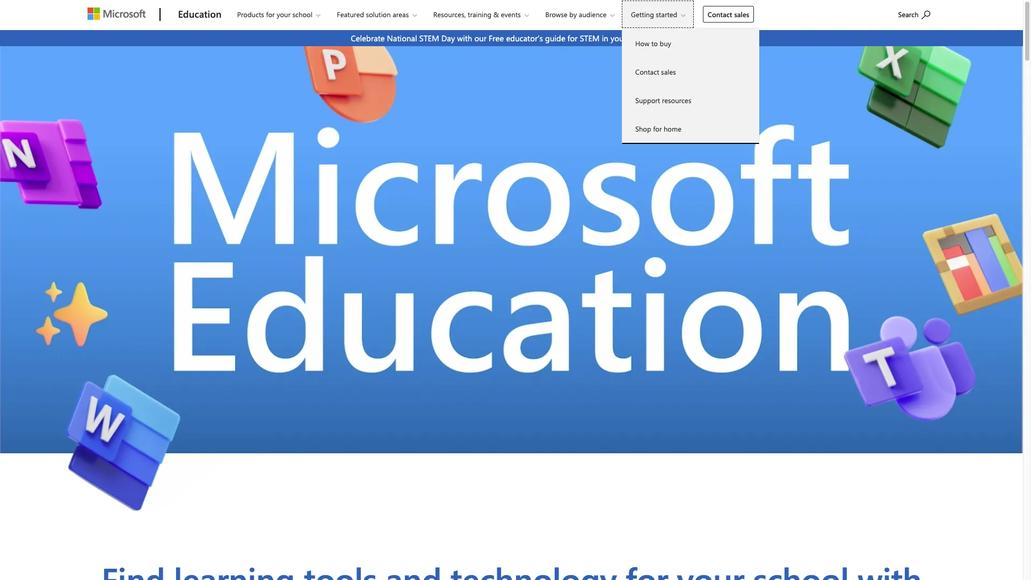 Task type: vqa. For each thing, say whether or not it's contained in the screenshot.
SEARCH
yes



Task type: locate. For each thing, give the bounding box(es) containing it.
in
[[602, 33, 608, 44]]

your left school
[[277, 10, 291, 19]]

0 vertical spatial for
[[266, 10, 275, 19]]

1 horizontal spatial stem
[[580, 33, 600, 44]]

resources, training & events button
[[424, 1, 538, 28]]

getting
[[631, 10, 654, 19]]

>
[[667, 33, 672, 44]]

contact sales down to
[[636, 67, 676, 76]]

0 vertical spatial contact
[[708, 10, 732, 19]]

&
[[494, 10, 499, 19]]

for right "products"
[[266, 10, 275, 19]]

getting started
[[631, 10, 678, 19]]

contact sales link up resources
[[623, 57, 759, 86]]

1 horizontal spatial your
[[611, 33, 627, 44]]

stem left day
[[419, 33, 439, 44]]

for inside "celebrate national stem day with our free educator's guide for stem in your classroom >" link
[[568, 33, 578, 44]]

contact up how to buy link
[[708, 10, 732, 19]]

browse by audience
[[545, 10, 607, 19]]

started
[[656, 10, 678, 19]]

classroom
[[629, 33, 665, 44]]

areas
[[393, 10, 409, 19]]

featured solution areas button
[[328, 1, 426, 28]]

0 horizontal spatial contact sales
[[636, 67, 676, 76]]

for inside the shop for home "link"
[[653, 124, 662, 133]]

your right 'in' in the top right of the page
[[611, 33, 627, 44]]

0 horizontal spatial sales
[[661, 67, 676, 76]]

contact sales up how to buy link
[[708, 10, 750, 19]]

0 horizontal spatial contact
[[636, 67, 659, 76]]

education
[[178, 8, 222, 20]]

education link
[[173, 1, 227, 30]]

your inside products for your school dropdown button
[[277, 10, 291, 19]]

microsoft image
[[87, 8, 145, 20]]

celebrate national stem day with our free educator's guide for stem in your classroom >
[[351, 33, 672, 44]]

Search search field
[[893, 2, 941, 26]]

your
[[277, 10, 291, 19], [611, 33, 627, 44]]

1 horizontal spatial for
[[568, 33, 578, 44]]

for right shop
[[653, 124, 662, 133]]

for inside products for your school dropdown button
[[266, 10, 275, 19]]

contact sales link
[[703, 6, 754, 23], [623, 57, 759, 86]]

featured solution areas
[[337, 10, 409, 19]]

1 horizontal spatial contact sales
[[708, 10, 750, 19]]

featured
[[337, 10, 364, 19]]

products
[[237, 10, 264, 19]]

contact sales link up how to buy link
[[703, 6, 754, 23]]

1 vertical spatial contact
[[636, 67, 659, 76]]

how to buy
[[636, 39, 671, 48]]

0 vertical spatial sales
[[734, 10, 750, 19]]

stem
[[419, 33, 439, 44], [580, 33, 600, 44]]

1 vertical spatial your
[[611, 33, 627, 44]]

0 horizontal spatial your
[[277, 10, 291, 19]]

stem left 'in' in the top right of the page
[[580, 33, 600, 44]]

0 vertical spatial contact sales
[[708, 10, 750, 19]]

0 vertical spatial your
[[277, 10, 291, 19]]

for right guide
[[568, 33, 578, 44]]

getting started button
[[622, 1, 694, 28]]

2 horizontal spatial for
[[653, 124, 662, 133]]

by
[[570, 10, 577, 19]]

1 stem from the left
[[419, 33, 439, 44]]

contact
[[708, 10, 732, 19], [636, 67, 659, 76]]

browse by audience button
[[536, 1, 623, 28]]

contact up support
[[636, 67, 659, 76]]

contact sales
[[708, 10, 750, 19], [636, 67, 676, 76]]

support resources link
[[623, 86, 759, 114]]

training
[[468, 10, 492, 19]]

sales
[[734, 10, 750, 19], [661, 67, 676, 76]]

solution
[[366, 10, 391, 19]]

2 vertical spatial for
[[653, 124, 662, 133]]

1 vertical spatial for
[[568, 33, 578, 44]]

0 horizontal spatial for
[[266, 10, 275, 19]]

for
[[266, 10, 275, 19], [568, 33, 578, 44], [653, 124, 662, 133]]

0 horizontal spatial stem
[[419, 33, 439, 44]]



Task type: describe. For each thing, give the bounding box(es) containing it.
shop
[[636, 124, 651, 133]]

your inside "celebrate national stem day with our free educator's guide for stem in your classroom >" link
[[611, 33, 627, 44]]

our
[[475, 33, 487, 44]]

support
[[636, 96, 660, 105]]

shop for home link
[[623, 114, 759, 143]]

products for your school button
[[228, 1, 329, 28]]

0 vertical spatial contact sales link
[[703, 6, 754, 23]]

1 vertical spatial sales
[[661, 67, 676, 76]]

search
[[898, 10, 919, 19]]

home
[[664, 124, 682, 133]]

how to buy link
[[623, 29, 759, 57]]

browse
[[545, 10, 568, 19]]

to
[[652, 39, 658, 48]]

with
[[457, 33, 472, 44]]

free
[[489, 33, 504, 44]]

national
[[387, 33, 417, 44]]

buy
[[660, 39, 671, 48]]

resources, training & events
[[433, 10, 521, 19]]

search button
[[894, 2, 935, 26]]

for for shop
[[653, 124, 662, 133]]

for for products
[[266, 10, 275, 19]]

1 horizontal spatial sales
[[734, 10, 750, 19]]

celebrate national stem day with our free educator's guide for stem in your classroom > link
[[0, 30, 1023, 46]]

events
[[501, 10, 521, 19]]

day
[[441, 33, 455, 44]]

shop for home
[[636, 124, 682, 133]]

2 stem from the left
[[580, 33, 600, 44]]

guide
[[545, 33, 565, 44]]

how
[[636, 39, 650, 48]]

audience
[[579, 10, 607, 19]]

support resources
[[636, 96, 692, 105]]

products for your school
[[237, 10, 313, 19]]

1 horizontal spatial contact
[[708, 10, 732, 19]]

school
[[292, 10, 313, 19]]

celebrate
[[351, 33, 385, 44]]

resources,
[[433, 10, 466, 19]]

1 vertical spatial contact sales
[[636, 67, 676, 76]]

educator's
[[506, 33, 543, 44]]

resources
[[662, 96, 692, 105]]

1 vertical spatial contact sales link
[[623, 57, 759, 86]]



